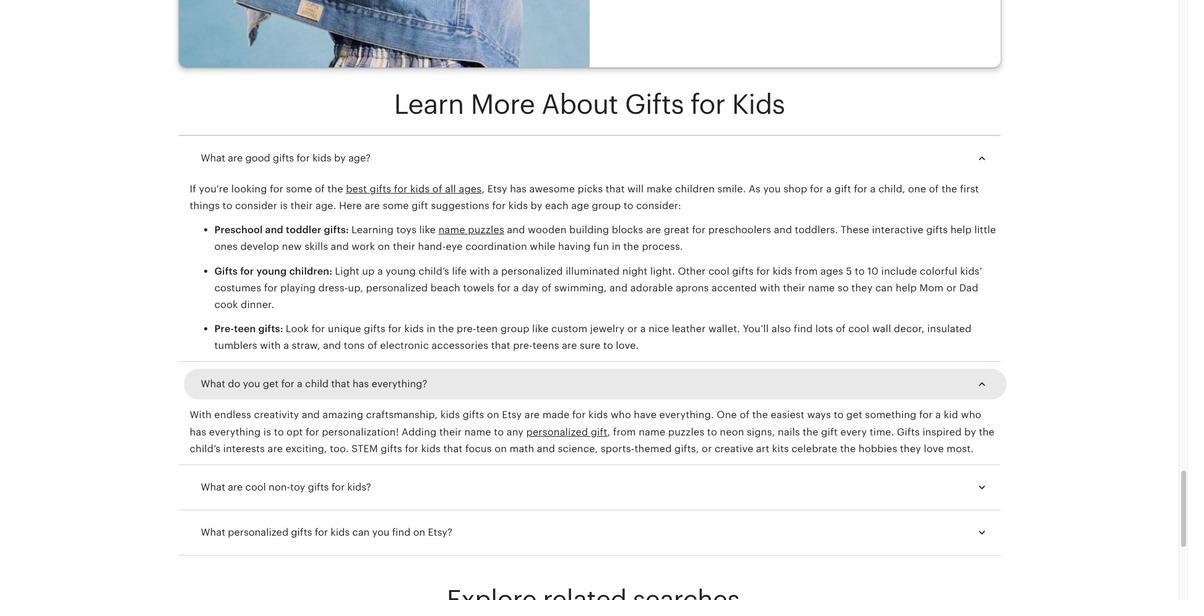 Task type: vqa. For each thing, say whether or not it's contained in the screenshot.
teen inside the Look for unique gifts for kids in the pre-teen group like custom jewelry or a nice leather wallet. You'll also find lots of cool wall decor, insulated tumblers with a straw, and tons of electronic accessories that pre-teens are sure to love.
yes



Task type: locate. For each thing, give the bounding box(es) containing it.
gifts inside , from name puzzles to neon signs, nails the gift every time. gifts inspired by the child's interests are exciting, too. stem gifts for kids that focus on math and science, sports-themed gifts, or creative art kits celebrate the hobbies they love most.
[[897, 426, 920, 438]]

are up process.
[[646, 224, 661, 236]]

what do you get for a child that has everything? button
[[190, 370, 1000, 399]]

0 vertical spatial or
[[946, 282, 957, 294]]

2 horizontal spatial by
[[964, 426, 976, 438]]

has down with
[[190, 426, 206, 438]]

by inside dropdown button
[[334, 152, 346, 164]]

are inside what are cool non-toy gifts for kids? dropdown button
[[228, 481, 243, 493]]

night
[[622, 265, 648, 277]]

, up suggestions
[[482, 183, 485, 195]]

kids up also
[[773, 265, 792, 277]]

the
[[328, 183, 343, 195], [942, 183, 957, 195], [624, 241, 639, 253], [438, 323, 454, 335], [752, 409, 768, 421], [803, 426, 819, 438], [979, 426, 995, 438], [840, 443, 856, 455]]

and right math
[[537, 443, 555, 455]]

and
[[265, 224, 283, 236], [507, 224, 525, 236], [774, 224, 792, 236], [331, 241, 349, 253], [610, 282, 628, 294], [323, 340, 341, 352], [302, 409, 320, 421], [537, 443, 555, 455]]

get
[[263, 378, 279, 390], [847, 409, 863, 421]]

0 vertical spatial etsy
[[487, 183, 507, 195]]

gifts: left 'look'
[[258, 323, 283, 335]]

young down develop
[[256, 265, 287, 277]]

and inside , from name puzzles to neon signs, nails the gift every time. gifts inspired by the child's interests are exciting, too. stem gifts for kids that focus on math and science, sports-themed gifts, or creative art kits celebrate the hobbies they love most.
[[537, 443, 555, 455]]

or up love.
[[628, 323, 638, 335]]

1 horizontal spatial puzzles
[[668, 426, 705, 438]]

2 vertical spatial with
[[260, 340, 281, 352]]

what for what are cool non-toy gifts for kids?
[[201, 481, 225, 493]]

0 horizontal spatial is
[[264, 426, 271, 438]]

get inside with endless creativity and amazing craftsmanship, kids gifts on etsy are made for kids who have everything. one of the easiest ways to get something for a kid who has everything is to opt for personalization! adding their name to any
[[847, 409, 863, 421]]

0 horizontal spatial help
[[896, 282, 917, 294]]

for inside the and wooden building blocks are great for preschoolers and toddlers. these interactive gifts help little ones develop new skills and work on their hand-eye coordination while having fun in the process.
[[692, 224, 706, 236]]

are down custom
[[562, 340, 577, 352]]

or inside , from name puzzles to neon signs, nails the gift every time. gifts inspired by the child's interests are exciting, too. stem gifts for kids that focus on math and science, sports-themed gifts, or creative art kits celebrate the hobbies they love most.
[[702, 443, 712, 455]]

1 horizontal spatial can
[[875, 282, 893, 294]]

name left "so"
[[808, 282, 835, 294]]

0 vertical spatial find
[[794, 323, 813, 335]]

etsy
[[487, 183, 507, 195], [502, 409, 522, 421]]

by inside , etsy has awesome picks that will make children smile. as you shop for a gift for a child, one of the first things to consider is their age. here are some gift suggestions for kids by each age group to consider:
[[531, 200, 543, 212]]

2 vertical spatial by
[[964, 426, 976, 438]]

and down night on the top of the page
[[610, 282, 628, 294]]

1 horizontal spatial is
[[280, 200, 288, 212]]

cook
[[214, 299, 238, 311]]

with up towels on the top left of the page
[[470, 265, 490, 277]]

playing
[[280, 282, 316, 294]]

4 what from the top
[[201, 527, 225, 538]]

while
[[530, 241, 556, 253]]

1 vertical spatial ages
[[821, 265, 843, 277]]

child's
[[419, 265, 449, 277], [190, 443, 220, 455]]

you left etsy?
[[372, 527, 390, 538]]

name inside 'light up a young child's life with a personalized illuminated night light. other cool gifts for kids from ages 5 to 10 include colorful kids' costumes for playing dress-up, personalized beach towels for a day of swimming, and adorable aprons accented with their name so they can help mom or dad cook dinner.'
[[808, 282, 835, 294]]

that inside dropdown button
[[331, 378, 350, 390]]

1 horizontal spatial you
[[372, 527, 390, 538]]

or inside the look for unique gifts for kids in the pre-teen group like custom jewelry or a nice leather wallet. you'll also find lots of cool wall decor, insulated tumblers with a straw, and tons of electronic accessories that pre-teens are sure to love.
[[628, 323, 638, 335]]

0 vertical spatial cool
[[709, 265, 730, 277]]

in up electronic
[[427, 323, 436, 335]]

0 vertical spatial ,
[[482, 183, 485, 195]]

0 vertical spatial you
[[763, 183, 781, 195]]

0 horizontal spatial puzzles
[[468, 224, 504, 236]]

personalized
[[501, 265, 563, 277], [366, 282, 428, 294], [526, 426, 588, 438], [228, 527, 288, 538]]

best gifts for kids of all ages link
[[346, 183, 482, 195]]

1 vertical spatial or
[[628, 323, 638, 335]]

1 vertical spatial is
[[264, 426, 271, 438]]

gifts inside the and wooden building blocks are great for preschoolers and toddlers. these interactive gifts help little ones develop new skills and work on their hand-eye coordination while having fun in the process.
[[926, 224, 948, 236]]

0 horizontal spatial child's
[[190, 443, 220, 455]]

get up every
[[847, 409, 863, 421]]

for up if you're looking for some of the best gifts for kids of all ages
[[297, 152, 310, 164]]

1 horizontal spatial ages
[[821, 265, 843, 277]]

love.
[[616, 340, 639, 352]]

can down 10
[[875, 282, 893, 294]]

look
[[286, 323, 309, 335]]

1 teen from the left
[[234, 323, 256, 335]]

2 vertical spatial gifts
[[897, 426, 920, 438]]

1 young from the left
[[256, 265, 287, 277]]

preschool and toddler gifts: learning toys like name puzzles
[[214, 224, 504, 236]]

2 horizontal spatial cool
[[848, 323, 870, 335]]

you
[[763, 183, 781, 195], [243, 378, 260, 390], [372, 527, 390, 538]]

that right accessories
[[491, 340, 510, 352]]

for up personalized gift
[[572, 409, 586, 421]]

1 vertical spatial etsy
[[502, 409, 522, 421]]

and up coordination
[[507, 224, 525, 236]]

to inside 'light up a young child's life with a personalized illuminated night light. other cool gifts for kids from ages 5 to 10 include colorful kids' costumes for playing dress-up, personalized beach towels for a day of swimming, and adorable aprons accented with their name so they can help mom or dad cook dinner.'
[[855, 265, 865, 277]]

what are cool non-toy gifts for kids? button
[[190, 473, 1000, 503]]

name up themed
[[639, 426, 666, 438]]

teen inside the look for unique gifts for kids in the pre-teen group like custom jewelry or a nice leather wallet. you'll also find lots of cool wall decor, insulated tumblers with a straw, and tons of electronic accessories that pre-teens are sure to love.
[[476, 323, 498, 335]]

3 what from the top
[[201, 481, 225, 493]]

1 horizontal spatial cool
[[709, 265, 730, 277]]

1 vertical spatial pre-
[[513, 340, 533, 352]]

0 horizontal spatial some
[[286, 183, 312, 195]]

gifts up accented
[[732, 265, 754, 277]]

is inside with endless creativity and amazing craftsmanship, kids gifts on etsy are made for kids who have everything. one of the easiest ways to get something for a kid who has everything is to opt for personalization! adding their name to any
[[264, 426, 271, 438]]

the inside the look for unique gifts for kids in the pre-teen group like custom jewelry or a nice leather wallet. you'll also find lots of cool wall decor, insulated tumblers with a straw, and tons of electronic accessories that pre-teens are sure to love.
[[438, 323, 454, 335]]

can
[[875, 282, 893, 294], [352, 527, 370, 538]]

their
[[290, 200, 313, 212], [393, 241, 415, 253], [783, 282, 806, 294], [439, 426, 462, 438]]

more
[[471, 89, 535, 120]]

kids down adding
[[421, 443, 441, 455]]

1 vertical spatial gifts:
[[258, 323, 283, 335]]

cool left wall
[[848, 323, 870, 335]]

looking
[[231, 183, 267, 195]]

1 vertical spatial cool
[[848, 323, 870, 335]]

, inside , etsy has awesome picks that will make children smile. as you shop for a gift for a child, one of the first things to consider is their age. here are some gift suggestions for kids by each age group to consider:
[[482, 183, 485, 195]]

for up inspired
[[919, 409, 933, 421]]

0 vertical spatial gifts:
[[324, 224, 349, 236]]

like
[[419, 224, 436, 236], [532, 323, 549, 335]]

2 what from the top
[[201, 378, 225, 390]]

to inside the look for unique gifts for kids in the pre-teen group like custom jewelry or a nice leather wallet. you'll also find lots of cool wall decor, insulated tumblers with a straw, and tons of electronic accessories that pre-teens are sure to love.
[[603, 340, 613, 352]]

2 vertical spatial you
[[372, 527, 390, 538]]

a left the day
[[514, 282, 519, 294]]

all
[[445, 183, 456, 195]]

1 vertical spatial from
[[613, 426, 636, 438]]

0 vertical spatial by
[[334, 152, 346, 164]]

that left focus
[[443, 443, 463, 455]]

something
[[865, 409, 917, 421]]

has left awesome
[[510, 183, 527, 195]]

toys
[[396, 224, 417, 236]]

gifts
[[273, 152, 294, 164], [370, 183, 391, 195], [926, 224, 948, 236], [732, 265, 754, 277], [364, 323, 386, 335], [463, 409, 484, 421], [381, 443, 402, 455], [308, 481, 329, 493], [291, 527, 312, 538]]

on up focus
[[487, 409, 499, 421]]

0 horizontal spatial like
[[419, 224, 436, 236]]

aprons
[[676, 282, 709, 294]]

from down toddlers.
[[795, 265, 818, 277]]

can down the kids?
[[352, 527, 370, 538]]

ages up suggestions
[[459, 183, 482, 195]]

0 vertical spatial like
[[419, 224, 436, 236]]

on left math
[[495, 443, 507, 455]]

1 horizontal spatial they
[[900, 443, 921, 455]]

their inside with endless creativity and amazing craftsmanship, kids gifts on etsy are made for kids who have everything. one of the easiest ways to get something for a kid who has everything is to opt for personalization! adding their name to any
[[439, 426, 462, 438]]

1 vertical spatial some
[[383, 200, 409, 212]]

consider
[[235, 200, 277, 212]]

0 horizontal spatial with
[[260, 340, 281, 352]]

personalized down up
[[366, 282, 428, 294]]

to down the you're
[[223, 200, 232, 212]]

first
[[960, 183, 979, 195]]

2 horizontal spatial gifts
[[897, 426, 920, 438]]

are
[[228, 152, 243, 164], [365, 200, 380, 212], [646, 224, 661, 236], [562, 340, 577, 352], [525, 409, 540, 421], [268, 443, 283, 455], [228, 481, 243, 493]]

what for what are good gifts for kids by age?
[[201, 152, 225, 164]]

0 vertical spatial gifts
[[625, 89, 684, 120]]

1 horizontal spatial group
[[592, 200, 621, 212]]

0 vertical spatial is
[[280, 200, 288, 212]]

1 vertical spatial gifts
[[214, 265, 238, 277]]

who
[[611, 409, 631, 421], [961, 409, 982, 421]]

2 teen from the left
[[476, 323, 498, 335]]

you right do
[[243, 378, 260, 390]]

1 vertical spatial like
[[532, 323, 549, 335]]

what inside what do you get for a child that has everything? dropdown button
[[201, 378, 225, 390]]

their down toys
[[393, 241, 415, 253]]

1 vertical spatial in
[[427, 323, 436, 335]]

get inside dropdown button
[[263, 378, 279, 390]]

mom
[[920, 282, 944, 294]]

0 horizontal spatial teen
[[234, 323, 256, 335]]

has inside dropdown button
[[353, 378, 369, 390]]

their inside 'light up a young child's life with a personalized illuminated night light. other cool gifts for kids from ages 5 to 10 include colorful kids' costumes for playing dress-up, personalized beach towels for a day of swimming, and adorable aprons accented with their name so they can help mom or dad cook dinner.'
[[783, 282, 806, 294]]

with right accented
[[760, 282, 780, 294]]

2 vertical spatial cool
[[245, 481, 266, 493]]

1 vertical spatial child's
[[190, 443, 220, 455]]

for left child,
[[854, 183, 868, 195]]

of inside 'light up a young child's life with a personalized illuminated night light. other cool gifts for kids from ages 5 to 10 include colorful kids' costumes for playing dress-up, personalized beach towels for a day of swimming, and adorable aprons accented with their name so they can help mom or dad cook dinner.'
[[542, 282, 552, 294]]

colorful
[[920, 265, 958, 277]]

1 horizontal spatial find
[[794, 323, 813, 335]]

on down learning
[[378, 241, 390, 253]]

0 horizontal spatial they
[[852, 282, 873, 294]]

if
[[190, 183, 196, 195]]

and up opt
[[302, 409, 320, 421]]

1 horizontal spatial help
[[951, 224, 972, 236]]

here
[[339, 200, 362, 212]]

custom
[[551, 323, 588, 335]]

puzzles inside , from name puzzles to neon signs, nails the gift every time. gifts inspired by the child's interests are exciting, too. stem gifts for kids that focus on math and science, sports-themed gifts, or creative art kits celebrate the hobbies they love most.
[[668, 426, 705, 438]]

etsy?
[[428, 527, 452, 538]]

1 vertical spatial help
[[896, 282, 917, 294]]

a left child
[[297, 378, 303, 390]]

0 horizontal spatial or
[[628, 323, 638, 335]]

for up consider
[[270, 183, 283, 195]]

shop gifts for kids now image
[[179, 0, 589, 68]]

toy
[[290, 481, 305, 493]]

in inside the and wooden building blocks are great for preschoolers and toddlers. these interactive gifts help little ones develop new skills and work on their hand-eye coordination while having fun in the process.
[[612, 241, 621, 253]]

are inside , etsy has awesome picks that will make children smile. as you shop for a gift for a child, one of the first things to consider is their age. here are some gift suggestions for kids by each age group to consider:
[[365, 200, 380, 212]]

find left etsy?
[[392, 527, 411, 538]]

wallet.
[[709, 323, 740, 335]]

that inside the look for unique gifts for kids in the pre-teen group like custom jewelry or a nice leather wallet. you'll also find lots of cool wall decor, insulated tumblers with a straw, and tons of electronic accessories that pre-teens are sure to love.
[[491, 340, 510, 352]]

0 vertical spatial get
[[263, 378, 279, 390]]

0 horizontal spatial can
[[352, 527, 370, 538]]

age
[[571, 200, 589, 212]]

one
[[908, 183, 926, 195]]

0 vertical spatial puzzles
[[468, 224, 504, 236]]

kids up electronic
[[404, 323, 424, 335]]

1 vertical spatial has
[[353, 378, 369, 390]]

find left lots
[[794, 323, 813, 335]]

of
[[315, 183, 325, 195], [432, 183, 442, 195], [929, 183, 939, 195], [542, 282, 552, 294], [836, 323, 846, 335], [368, 340, 377, 352], [740, 409, 750, 421]]

child,
[[879, 183, 906, 195]]

, up 'sports-'
[[607, 426, 610, 438]]

teen up accessories
[[476, 323, 498, 335]]

other
[[678, 265, 706, 277]]

1 horizontal spatial get
[[847, 409, 863, 421]]

1 vertical spatial group
[[501, 323, 530, 335]]

you inside dropdown button
[[243, 378, 260, 390]]

gifts:
[[324, 224, 349, 236], [258, 323, 283, 335]]

the up accessories
[[438, 323, 454, 335]]

gifts for young children:
[[214, 265, 335, 277]]

1 vertical spatial with
[[760, 282, 780, 294]]

is inside , etsy has awesome picks that will make children smile. as you shop for a gift for a child, one of the first things to consider is their age. here are some gift suggestions for kids by each age group to consider:
[[280, 200, 288, 212]]

0 vertical spatial with
[[470, 265, 490, 277]]

on inside 'dropdown button'
[[413, 527, 425, 538]]

group down the day
[[501, 323, 530, 335]]

1 what from the top
[[201, 152, 225, 164]]

help
[[951, 224, 972, 236], [896, 282, 917, 294]]

of inside , etsy has awesome picks that will make children smile. as you shop for a gift for a child, one of the first things to consider is their age. here are some gift suggestions for kids by each age group to consider:
[[929, 183, 939, 195]]

the inside , etsy has awesome picks that will make children smile. as you shop for a gift for a child, one of the first things to consider is their age. here are some gift suggestions for kids by each age group to consider:
[[942, 183, 957, 195]]

0 horizontal spatial young
[[256, 265, 287, 277]]

they right "so"
[[852, 282, 873, 294]]

0 horizontal spatial get
[[263, 378, 279, 390]]

for down adding
[[405, 443, 419, 455]]

they inside , from name puzzles to neon signs, nails the gift every time. gifts inspired by the child's interests are exciting, too. stem gifts for kids that focus on math and science, sports-themed gifts, or creative art kits celebrate the hobbies they love most.
[[900, 443, 921, 455]]

1 horizontal spatial or
[[702, 443, 712, 455]]

pre-teen gifts:
[[214, 323, 286, 335]]

1 vertical spatial puzzles
[[668, 426, 705, 438]]

children
[[675, 183, 715, 195]]

time.
[[870, 426, 894, 438]]

1 vertical spatial by
[[531, 200, 543, 212]]

, for etsy
[[482, 183, 485, 195]]

light up a young child's life with a personalized illuminated night light. other cool gifts for kids from ages 5 to 10 include colorful kids' costumes for playing dress-up, personalized beach towels for a day of swimming, and adorable aprons accented with their name so they can help mom or dad cook dinner.
[[214, 265, 982, 311]]

nails
[[778, 426, 800, 438]]

1 horizontal spatial like
[[532, 323, 549, 335]]

0 horizontal spatial you
[[243, 378, 260, 390]]

they
[[852, 282, 873, 294], [900, 443, 921, 455]]

some inside , etsy has awesome picks that will make children smile. as you shop for a gift for a child, one of the first things to consider is their age. here are some gift suggestions for kids by each age group to consider:
[[383, 200, 409, 212]]

gifts inside 'dropdown button'
[[291, 527, 312, 538]]

puzzles down everything.
[[668, 426, 705, 438]]

work
[[352, 241, 375, 253]]

2 vertical spatial has
[[190, 426, 206, 438]]

2 horizontal spatial you
[[763, 183, 781, 195]]

some down the what are good gifts for kids by age?
[[286, 183, 312, 195]]

love
[[924, 443, 944, 455]]

teen up tumblers
[[234, 323, 256, 335]]

like up teens
[[532, 323, 549, 335]]

1 horizontal spatial has
[[353, 378, 369, 390]]

pre- down the day
[[513, 340, 533, 352]]

what for what do you get for a child that has everything?
[[201, 378, 225, 390]]

and inside the look for unique gifts for kids in the pre-teen group like custom jewelry or a nice leather wallet. you'll also find lots of cool wall decor, insulated tumblers with a straw, and tons of electronic accessories that pre-teens are sure to love.
[[323, 340, 341, 352]]

1 horizontal spatial gifts
[[625, 89, 684, 120]]

age.
[[316, 200, 336, 212]]

1 vertical spatial ,
[[607, 426, 610, 438]]

0 horizontal spatial ,
[[482, 183, 485, 195]]

on inside , from name puzzles to neon signs, nails the gift every time. gifts inspired by the child's interests are exciting, too. stem gifts for kids that focus on math and science, sports-themed gifts, or creative art kits celebrate the hobbies they love most.
[[495, 443, 507, 455]]

smile.
[[718, 183, 746, 195]]

they inside 'light up a young child's life with a personalized illuminated night light. other cool gifts for kids from ages 5 to 10 include colorful kids' costumes for playing dress-up, personalized beach towels for a day of swimming, and adorable aprons accented with their name so they can help mom or dad cook dinner.'
[[852, 282, 873, 294]]

1 horizontal spatial young
[[386, 265, 416, 277]]

are right here
[[365, 200, 380, 212]]

cool left non-
[[245, 481, 266, 493]]

with inside the look for unique gifts for kids in the pre-teen group like custom jewelry or a nice leather wallet. you'll also find lots of cool wall decor, insulated tumblers with a straw, and tons of electronic accessories that pre-teens are sure to love.
[[260, 340, 281, 352]]

by up 'most.'
[[964, 426, 976, 438]]

1 vertical spatial can
[[352, 527, 370, 538]]

tons
[[344, 340, 365, 352]]

for up electronic
[[388, 323, 402, 335]]

pre-
[[457, 323, 476, 335], [513, 340, 533, 352]]

gifts
[[625, 89, 684, 120], [214, 265, 238, 277], [897, 426, 920, 438]]

for right great
[[692, 224, 706, 236]]

1 vertical spatial they
[[900, 443, 921, 455]]

that inside , from name puzzles to neon signs, nails the gift every time. gifts inspired by the child's interests are exciting, too. stem gifts for kids that focus on math and science, sports-themed gifts, or creative art kits celebrate the hobbies they love most.
[[443, 443, 463, 455]]

kids inside , from name puzzles to neon signs, nails the gift every time. gifts inspired by the child's interests are exciting, too. stem gifts for kids that focus on math and science, sports-themed gifts, or creative art kits celebrate the hobbies they love most.
[[421, 443, 441, 455]]

for inside dropdown button
[[332, 481, 345, 493]]

puzzles
[[468, 224, 504, 236], [668, 426, 705, 438]]

the inside with endless creativity and amazing craftsmanship, kids gifts on etsy are made for kids who have everything. one of the easiest ways to get something for a kid who has everything is to opt for personalization! adding their name to any
[[752, 409, 768, 421]]

personalized gift link
[[526, 426, 607, 438]]

gifts right interactive
[[926, 224, 948, 236]]

0 vertical spatial they
[[852, 282, 873, 294]]

non-
[[269, 481, 290, 493]]

kid
[[944, 409, 958, 421]]

is down creativity
[[264, 426, 271, 438]]

can inside 'dropdown button'
[[352, 527, 370, 538]]

you're
[[199, 183, 229, 195]]

, inside , from name puzzles to neon signs, nails the gift every time. gifts inspired by the child's interests are exciting, too. stem gifts for kids that focus on math and science, sports-themed gifts, or creative art kits celebrate the hobbies they love most.
[[607, 426, 610, 438]]

celebrate
[[792, 443, 838, 455]]

what inside what personalized gifts for kids can you find on etsy? 'dropdown button'
[[201, 527, 225, 538]]

the up signs,
[[752, 409, 768, 421]]

learning
[[351, 224, 394, 236]]

1 horizontal spatial gifts:
[[324, 224, 349, 236]]

that left will
[[606, 183, 625, 195]]

are left good
[[228, 152, 243, 164]]

are left 'exciting,'
[[268, 443, 283, 455]]

to left neon
[[707, 426, 717, 438]]

find inside 'dropdown button'
[[392, 527, 411, 538]]

ones
[[214, 241, 238, 253]]

0 horizontal spatial group
[[501, 323, 530, 335]]

0 horizontal spatial find
[[392, 527, 411, 538]]

for inside 'dropdown button'
[[315, 527, 328, 538]]

a left straw,
[[284, 340, 289, 352]]

get up creativity
[[263, 378, 279, 390]]

0 vertical spatial pre-
[[457, 323, 476, 335]]

2 horizontal spatial has
[[510, 183, 527, 195]]

who right kid
[[961, 409, 982, 421]]

math
[[510, 443, 534, 455]]

tumblers
[[214, 340, 257, 352]]

what for what personalized gifts for kids can you find on etsy?
[[201, 527, 225, 538]]

0 horizontal spatial pre-
[[457, 323, 476, 335]]

1 vertical spatial find
[[392, 527, 411, 538]]

2 horizontal spatial or
[[946, 282, 957, 294]]

0 vertical spatial child's
[[419, 265, 449, 277]]

1 vertical spatial you
[[243, 378, 260, 390]]

interactive
[[872, 224, 924, 236]]

what inside the what are good gifts for kids by age? dropdown button
[[201, 152, 225, 164]]

0 vertical spatial help
[[951, 224, 972, 236]]

2 young from the left
[[386, 265, 416, 277]]

you inside 'dropdown button'
[[372, 527, 390, 538]]

that right child
[[331, 378, 350, 390]]

name puzzles link
[[439, 224, 504, 236]]

sure
[[580, 340, 601, 352]]

to right 5
[[855, 265, 865, 277]]

has inside with endless creativity and amazing craftsmanship, kids gifts on etsy are made for kids who have everything. one of the easiest ways to get something for a kid who has everything is to opt for personalization! adding their name to any
[[190, 426, 206, 438]]

gift inside , from name puzzles to neon signs, nails the gift every time. gifts inspired by the child's interests are exciting, too. stem gifts for kids that focus on math and science, sports-themed gifts, or creative art kits celebrate the hobbies they love most.
[[821, 426, 838, 438]]

hand-
[[418, 241, 446, 253]]

1 horizontal spatial who
[[961, 409, 982, 421]]

gift
[[835, 183, 851, 195], [412, 200, 428, 212], [591, 426, 607, 438], [821, 426, 838, 438]]

0 horizontal spatial who
[[611, 409, 631, 421]]

children:
[[289, 265, 332, 277]]

you inside , etsy has awesome picks that will make children smile. as you shop for a gift for a child, one of the first things to consider is their age. here are some gift suggestions for kids by each age group to consider:
[[763, 183, 781, 195]]

by left age?
[[334, 152, 346, 164]]

gifts down toy
[[291, 527, 312, 538]]

kids
[[312, 152, 332, 164], [410, 183, 430, 195], [509, 200, 528, 212], [773, 265, 792, 277], [404, 323, 424, 335], [440, 409, 460, 421], [589, 409, 608, 421], [421, 443, 441, 455], [331, 527, 350, 538]]

gifts: up the skills
[[324, 224, 349, 236]]

1 horizontal spatial some
[[383, 200, 409, 212]]

do
[[228, 378, 240, 390]]

gifts up tons
[[364, 323, 386, 335]]

0 horizontal spatial from
[[613, 426, 636, 438]]

child's down with
[[190, 443, 220, 455]]

0 horizontal spatial has
[[190, 426, 206, 438]]



Task type: describe. For each thing, give the bounding box(es) containing it.
like inside the look for unique gifts for kids in the pre-teen group like custom jewelry or a nice leather wallet. you'll also find lots of cool wall decor, insulated tumblers with a straw, and tons of electronic accessories that pre-teens are sure to love.
[[532, 323, 549, 335]]

on inside with endless creativity and amazing craftsmanship, kids gifts on etsy are made for kids who have everything. one of the easiest ways to get something for a kid who has everything is to opt for personalization! adding their name to any
[[487, 409, 499, 421]]

great
[[664, 224, 689, 236]]

are inside the and wooden building blocks are great for preschoolers and toddlers. these interactive gifts help little ones develop new skills and work on their hand-eye coordination while having fun in the process.
[[646, 224, 661, 236]]

towels
[[463, 282, 495, 294]]

consider:
[[636, 200, 681, 212]]

kids inside 'light up a young child's life with a personalized illuminated night light. other cool gifts for kids from ages 5 to 10 include colorful kids' costumes for playing dress-up, personalized beach towels for a day of swimming, and adorable aprons accented with their name so they can help mom or dad cook dinner.'
[[773, 265, 792, 277]]

wall
[[872, 323, 891, 335]]

good
[[245, 152, 270, 164]]

beach
[[431, 282, 460, 294]]

to down will
[[624, 200, 634, 212]]

nice
[[649, 323, 669, 335]]

2 who from the left
[[961, 409, 982, 421]]

a left nice
[[640, 323, 646, 335]]

every
[[841, 426, 867, 438]]

best
[[346, 183, 367, 195]]

what are good gifts for kids by age?
[[201, 152, 371, 164]]

, from name puzzles to neon signs, nails the gift every time. gifts inspired by the child's interests are exciting, too. stem gifts for kids that focus on math and science, sports-themed gifts, or creative art kits celebrate the hobbies they love most.
[[190, 426, 995, 455]]

a left child,
[[870, 183, 876, 195]]

1 horizontal spatial with
[[470, 265, 490, 277]]

develop
[[240, 241, 279, 253]]

, for from
[[607, 426, 610, 438]]

personalized gift
[[526, 426, 607, 438]]

0 vertical spatial some
[[286, 183, 312, 195]]

learn more about gifts for kids tab panel
[[179, 136, 1000, 556]]

name up eye
[[439, 224, 465, 236]]

gifts right best
[[370, 183, 391, 195]]

1 horizontal spatial pre-
[[513, 340, 533, 352]]

creative
[[715, 443, 754, 455]]

in inside the look for unique gifts for kids in the pre-teen group like custom jewelry or a nice leather wallet. you'll also find lots of cool wall decor, insulated tumblers with a straw, and tons of electronic accessories that pre-teens are sure to love.
[[427, 323, 436, 335]]

life
[[452, 265, 467, 277]]

personalized up the day
[[501, 265, 563, 277]]

child's inside 'light up a young child's life with a personalized illuminated night light. other cool gifts for kids from ages 5 to 10 include colorful kids' costumes for playing dress-up, personalized beach towels for a day of swimming, and adorable aprons accented with their name so they can help mom or dad cook dinner.'
[[419, 265, 449, 277]]

too.
[[330, 443, 349, 455]]

neon
[[720, 426, 744, 438]]

or inside 'light up a young child's life with a personalized illuminated night light. other cool gifts for kids from ages 5 to 10 include colorful kids' costumes for playing dress-up, personalized beach towels for a day of swimming, and adorable aprons accented with their name so they can help mom or dad cook dinner.'
[[946, 282, 957, 294]]

name inside with endless creativity and amazing craftsmanship, kids gifts on etsy are made for kids who have everything. one of the easiest ways to get something for a kid who has everything is to opt for personalization! adding their name to any
[[464, 426, 491, 438]]

eye
[[446, 241, 463, 253]]

gift down best gifts for kids of all ages link
[[412, 200, 428, 212]]

light.
[[650, 265, 675, 277]]

for right towels on the top left of the page
[[497, 282, 511, 294]]

science,
[[558, 443, 598, 455]]

learn more about gifts for kids
[[394, 89, 785, 120]]

shop
[[784, 183, 807, 195]]

things
[[190, 200, 220, 212]]

wooden
[[528, 224, 567, 236]]

a inside with endless creativity and amazing craftsmanship, kids gifts on etsy are made for kids who have everything. one of the easiest ways to get something for a kid who has everything is to opt for personalization! adding their name to any
[[936, 409, 941, 421]]

you'll
[[743, 323, 769, 335]]

kids inside the look for unique gifts for kids in the pre-teen group like custom jewelry or a nice leather wallet. you'll also find lots of cool wall decor, insulated tumblers with a straw, and tons of electronic accessories that pre-teens are sure to love.
[[404, 323, 424, 335]]

insulated
[[927, 323, 972, 335]]

skills
[[305, 241, 328, 253]]

a inside dropdown button
[[297, 378, 303, 390]]

focus
[[465, 443, 492, 455]]

cool inside 'light up a young child's life with a personalized illuminated night light. other cool gifts for kids from ages 5 to 10 include colorful kids' costumes for playing dress-up, personalized beach towels for a day of swimming, and adorable aprons accented with their name so they can help mom or dad cook dinner.'
[[709, 265, 730, 277]]

creativity
[[254, 409, 299, 421]]

2 horizontal spatial with
[[760, 282, 780, 294]]

for inside , from name puzzles to neon signs, nails the gift every time. gifts inspired by the child's interests are exciting, too. stem gifts for kids that focus on math and science, sports-themed gifts, or creative art kits celebrate the hobbies they love most.
[[405, 443, 419, 455]]

kids?
[[347, 481, 371, 493]]

dad
[[959, 282, 978, 294]]

and left toddlers.
[[774, 224, 792, 236]]

for up accented
[[757, 265, 770, 277]]

everything
[[209, 426, 261, 438]]

process.
[[642, 241, 683, 253]]

include
[[881, 265, 917, 277]]

with endless creativity and amazing craftsmanship, kids gifts on etsy are made for kids who have everything. one of the easiest ways to get something for a kid who has everything is to opt for personalization! adding their name to any
[[190, 409, 982, 438]]

new
[[282, 241, 302, 253]]

kids up , from name puzzles to neon signs, nails the gift every time. gifts inspired by the child's interests are exciting, too. stem gifts for kids that focus on math and science, sports-themed gifts, or creative art kits celebrate the hobbies they love most.
[[589, 409, 608, 421]]

picks
[[578, 183, 603, 195]]

have
[[634, 409, 657, 421]]

and up develop
[[265, 224, 283, 236]]

as
[[749, 183, 761, 195]]

fun
[[593, 241, 609, 253]]

everything?
[[372, 378, 427, 390]]

name inside , from name puzzles to neon signs, nails the gift every time. gifts inspired by the child's interests are exciting, too. stem gifts for kids that focus on math and science, sports-themed gifts, or creative art kits celebrate the hobbies they love most.
[[639, 426, 666, 438]]

find inside the look for unique gifts for kids in the pre-teen group like custom jewelry or a nice leather wallet. you'll also find lots of cool wall decor, insulated tumblers with a straw, and tons of electronic accessories that pre-teens are sure to love.
[[794, 323, 813, 335]]

any
[[507, 426, 524, 438]]

so
[[838, 282, 849, 294]]

for up straw,
[[312, 323, 325, 335]]

on inside the and wooden building blocks are great for preschoolers and toddlers. these interactive gifts help little ones develop new skills and work on their hand-eye coordination while having fun in the process.
[[378, 241, 390, 253]]

ways
[[807, 409, 831, 421]]

has inside , etsy has awesome picks that will make children smile. as you shop for a gift for a child, one of the first things to consider is their age. here are some gift suggestions for kids by each age group to consider:
[[510, 183, 527, 195]]

a right the shop
[[826, 183, 832, 195]]

the up age.
[[328, 183, 343, 195]]

can inside 'light up a young child's life with a personalized illuminated night light. other cool gifts for kids from ages 5 to 10 include colorful kids' costumes for playing dress-up, personalized beach towels for a day of swimming, and adorable aprons accented with their name so they can help mom or dad cook dinner.'
[[875, 282, 893, 294]]

leather
[[672, 323, 706, 335]]

little
[[975, 224, 996, 236]]

these
[[841, 224, 869, 236]]

kids inside dropdown button
[[312, 152, 332, 164]]

personalized inside 'dropdown button'
[[228, 527, 288, 538]]

etsy inside , etsy has awesome picks that will make children smile. as you shop for a gift for a child, one of the first things to consider is their age. here are some gift suggestions for kids by each age group to consider:
[[487, 183, 507, 195]]

look for unique gifts for kids in the pre-teen group like custom jewelry or a nice leather wallet. you'll also find lots of cool wall decor, insulated tumblers with a straw, and tons of electronic accessories that pre-teens are sure to love.
[[214, 323, 972, 352]]

if you're looking for some of the best gifts for kids of all ages
[[190, 183, 482, 195]]

for right the shop
[[810, 183, 824, 195]]

toddlers.
[[795, 224, 838, 236]]

for down gifts for young children:
[[264, 282, 278, 294]]

themed
[[635, 443, 672, 455]]

from inside , from name puzzles to neon signs, nails the gift every time. gifts inspired by the child's interests are exciting, too. stem gifts for kids that focus on math and science, sports-themed gifts, or creative art kits celebrate the hobbies they love most.
[[613, 426, 636, 438]]

young inside 'light up a young child's life with a personalized illuminated night light. other cool gifts for kids from ages 5 to 10 include colorful kids' costumes for playing dress-up, personalized beach towels for a day of swimming, and adorable aprons accented with their name so they can help mom or dad cook dinner.'
[[386, 265, 416, 277]]

0 horizontal spatial gifts
[[214, 265, 238, 277]]

to right ways
[[834, 409, 844, 421]]

gifts inside dropdown button
[[273, 152, 294, 164]]

the up celebrate
[[803, 426, 819, 438]]

age?
[[348, 152, 371, 164]]

1 who from the left
[[611, 409, 631, 421]]

for up costumes
[[240, 265, 254, 277]]

opt
[[287, 426, 303, 438]]

gifts inside dropdown button
[[308, 481, 329, 493]]

are inside with endless creativity and amazing craftsmanship, kids gifts on etsy are made for kids who have everything. one of the easiest ways to get something for a kid who has everything is to opt for personalization! adding their name to any
[[525, 409, 540, 421]]

kids left all at the left of page
[[410, 183, 430, 195]]

5
[[846, 265, 852, 277]]

decor,
[[894, 323, 925, 335]]

personalized down made
[[526, 426, 588, 438]]

ages inside 'light up a young child's life with a personalized illuminated night light. other cool gifts for kids from ages 5 to 10 include colorful kids' costumes for playing dress-up, personalized beach towels for a day of swimming, and adorable aprons accented with their name so they can help mom or dad cook dinner.'
[[821, 265, 843, 277]]

kids'
[[960, 265, 982, 277]]

and left the work
[[331, 241, 349, 253]]

the inside the and wooden building blocks are great for preschoolers and toddlers. these interactive gifts help little ones develop new skills and work on their hand-eye coordination while having fun in the process.
[[624, 241, 639, 253]]

gifts inside with endless creativity and amazing craftsmanship, kids gifts on etsy are made for kids who have everything. one of the easiest ways to get something for a kid who has everything is to opt for personalization! adding their name to any
[[463, 409, 484, 421]]

are inside the what are good gifts for kids by age? dropdown button
[[228, 152, 243, 164]]

to inside , from name puzzles to neon signs, nails the gift every time. gifts inspired by the child's interests are exciting, too. stem gifts for kids that focus on math and science, sports-themed gifts, or creative art kits celebrate the hobbies they love most.
[[707, 426, 717, 438]]

for right opt
[[306, 426, 319, 438]]

having
[[558, 241, 591, 253]]

interests
[[223, 443, 265, 455]]

from inside 'light up a young child's life with a personalized illuminated night light. other cool gifts for kids from ages 5 to 10 include colorful kids' costumes for playing dress-up, personalized beach towels for a day of swimming, and adorable aprons accented with their name so they can help mom or dad cook dinner.'
[[795, 265, 818, 277]]

each
[[545, 200, 569, 212]]

also
[[772, 323, 791, 335]]

the right inspired
[[979, 426, 995, 438]]

unique
[[328, 323, 361, 335]]

to left opt
[[274, 426, 284, 438]]

etsy inside with endless creativity and amazing craftsmanship, kids gifts on etsy are made for kids who have everything. one of the easiest ways to get something for a kid who has everything is to opt for personalization! adding their name to any
[[502, 409, 522, 421]]

day
[[522, 282, 539, 294]]

their inside the and wooden building blocks are great for preschoolers and toddlers. these interactive gifts help little ones develop new skills and work on their hand-eye coordination while having fun in the process.
[[393, 241, 415, 253]]

10
[[868, 265, 879, 277]]

for up name puzzles link on the left top
[[492, 200, 506, 212]]

gift up 'sports-'
[[591, 426, 607, 438]]

of inside with endless creativity and amazing craftsmanship, kids gifts on etsy are made for kids who have everything. one of the easiest ways to get something for a kid who has everything is to opt for personalization! adding their name to any
[[740, 409, 750, 421]]

by inside , from name puzzles to neon signs, nails the gift every time. gifts inspired by the child's interests are exciting, too. stem gifts for kids that focus on math and science, sports-themed gifts, or creative art kits celebrate the hobbies they love most.
[[964, 426, 976, 438]]

gifts inside the look for unique gifts for kids in the pre-teen group like custom jewelry or a nice leather wallet. you'll also find lots of cool wall decor, insulated tumblers with a straw, and tons of electronic accessories that pre-teens are sure to love.
[[364, 323, 386, 335]]

group inside , etsy has awesome picks that will make children smile. as you shop for a gift for a child, one of the first things to consider is their age. here are some gift suggestions for kids by each age group to consider:
[[592, 200, 621, 212]]

illuminated
[[566, 265, 620, 277]]

a right up
[[377, 265, 383, 277]]

swimming,
[[554, 282, 607, 294]]

the down every
[[840, 443, 856, 455]]

gifts,
[[675, 443, 699, 455]]

kids inside , etsy has awesome picks that will make children smile. as you shop for a gift for a child, one of the first things to consider is their age. here are some gift suggestions for kids by each age group to consider:
[[509, 200, 528, 212]]

and inside 'light up a young child's life with a personalized illuminated night light. other cool gifts for kids from ages 5 to 10 include colorful kids' costumes for playing dress-up, personalized beach towels for a day of swimming, and adorable aprons accented with their name so they can help mom or dad cook dinner.'
[[610, 282, 628, 294]]

amazing
[[323, 409, 363, 421]]

to left any
[[494, 426, 504, 438]]

and inside with endless creativity and amazing craftsmanship, kids gifts on etsy are made for kids who have everything. one of the easiest ways to get something for a kid who has everything is to opt for personalization! adding their name to any
[[302, 409, 320, 421]]

pre-
[[214, 323, 234, 335]]

everything.
[[659, 409, 714, 421]]

child
[[305, 378, 329, 390]]

gifts inside , from name puzzles to neon signs, nails the gift every time. gifts inspired by the child's interests are exciting, too. stem gifts for kids that focus on math and science, sports-themed gifts, or creative art kits celebrate the hobbies they love most.
[[381, 443, 402, 455]]

made
[[543, 409, 570, 421]]

a up towels on the top left of the page
[[493, 265, 499, 277]]

gifts inside 'light up a young child's life with a personalized illuminated night light. other cool gifts for kids from ages 5 to 10 include colorful kids' costumes for playing dress-up, personalized beach towels for a day of swimming, and adorable aprons accented with their name so they can help mom or dad cook dinner.'
[[732, 265, 754, 277]]

help inside 'light up a young child's life with a personalized illuminated night light. other cool gifts for kids from ages 5 to 10 include colorful kids' costumes for playing dress-up, personalized beach towels for a day of swimming, and adorable aprons accented with their name so they can help mom or dad cook dinner.'
[[896, 282, 917, 294]]

that inside , etsy has awesome picks that will make children smile. as you shop for a gift for a child, one of the first things to consider is their age. here are some gift suggestions for kids by each age group to consider:
[[606, 183, 625, 195]]

help inside the and wooden building blocks are great for preschoolers and toddlers. these interactive gifts help little ones develop new skills and work on their hand-eye coordination while having fun in the process.
[[951, 224, 972, 236]]

are inside , from name puzzles to neon signs, nails the gift every time. gifts inspired by the child's interests are exciting, too. stem gifts for kids that focus on math and science, sports-themed gifts, or creative art kits celebrate the hobbies they love most.
[[268, 443, 283, 455]]

cool inside the look for unique gifts for kids in the pre-teen group like custom jewelry or a nice leather wallet. you'll also find lots of cool wall decor, insulated tumblers with a straw, and tons of electronic accessories that pre-teens are sure to love.
[[848, 323, 870, 335]]

group inside the look for unique gifts for kids in the pre-teen group like custom jewelry or a nice leather wallet. you'll also find lots of cool wall decor, insulated tumblers with a straw, and tons of electronic accessories that pre-teens are sure to love.
[[501, 323, 530, 335]]

what personalized gifts for kids can you find on etsy? button
[[190, 518, 1000, 548]]

one
[[717, 409, 737, 421]]

for left kids
[[691, 89, 725, 120]]

will
[[628, 183, 644, 195]]

child's inside , from name puzzles to neon signs, nails the gift every time. gifts inspired by the child's interests are exciting, too. stem gifts for kids that focus on math and science, sports-themed gifts, or creative art kits celebrate the hobbies they love most.
[[190, 443, 220, 455]]

cool inside dropdown button
[[245, 481, 266, 493]]

easiest
[[771, 409, 805, 421]]

blocks
[[612, 224, 643, 236]]

and wooden building blocks are great for preschoolers and toddlers. these interactive gifts help little ones develop new skills and work on their hand-eye coordination while having fun in the process.
[[214, 224, 996, 253]]

are inside the look for unique gifts for kids in the pre-teen group like custom jewelry or a nice leather wallet. you'll also find lots of cool wall decor, insulated tumblers with a straw, and tons of electronic accessories that pre-teens are sure to love.
[[562, 340, 577, 352]]

art
[[756, 443, 770, 455]]

for left child
[[281, 378, 294, 390]]

0 vertical spatial ages
[[459, 183, 482, 195]]

about
[[542, 89, 618, 120]]

kids right 'craftsmanship,' at the bottom left of the page
[[440, 409, 460, 421]]

their inside , etsy has awesome picks that will make children smile. as you shop for a gift for a child, one of the first things to consider is their age. here are some gift suggestions for kids by each age group to consider:
[[290, 200, 313, 212]]

for up toys
[[394, 183, 408, 195]]

dress-
[[318, 282, 348, 294]]

signs,
[[747, 426, 775, 438]]

gift up these
[[835, 183, 851, 195]]

kids inside 'dropdown button'
[[331, 527, 350, 538]]



